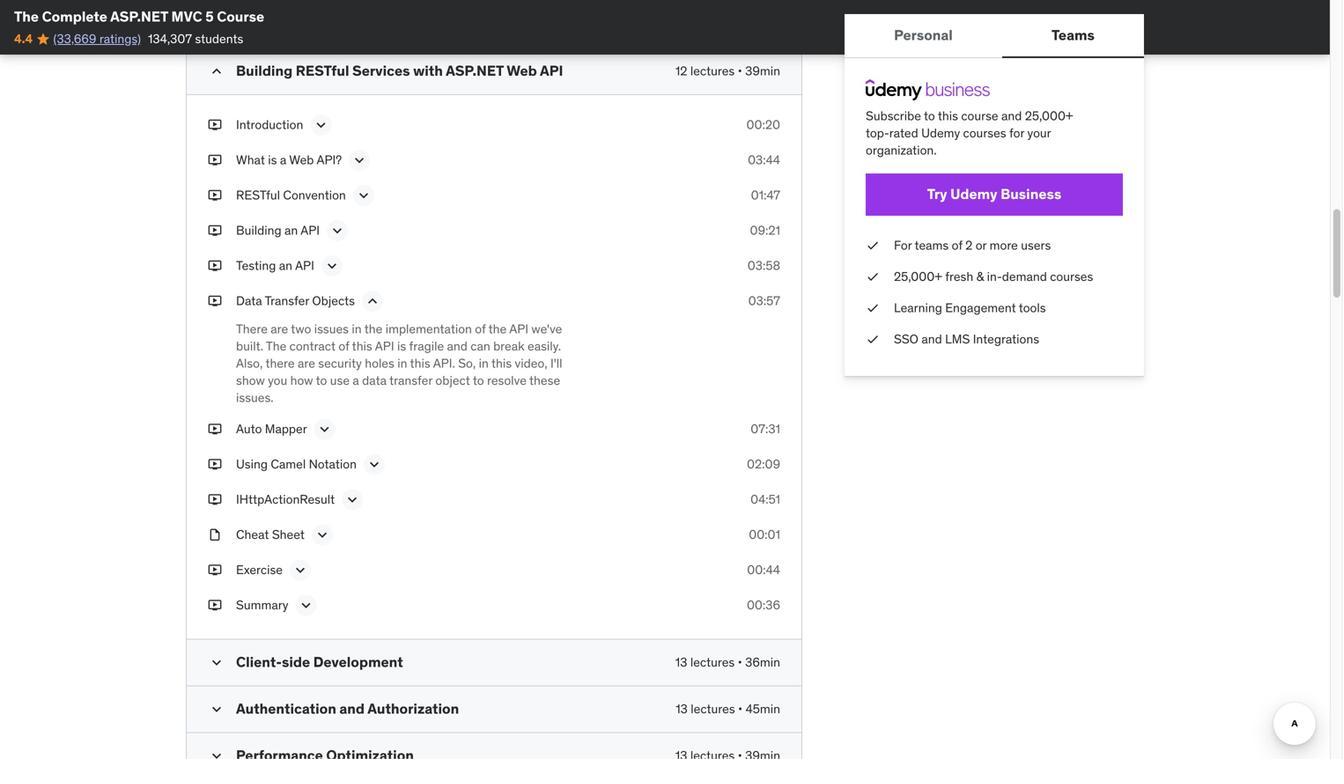 Task type: describe. For each thing, give the bounding box(es) containing it.
show lecture description image for summary
[[297, 597, 315, 615]]

13 for authentication and authorization
[[676, 702, 688, 718]]

04:51
[[751, 492, 781, 508]]

xsmall image for ihttpactionresult
[[208, 492, 222, 509]]

personal
[[895, 26, 953, 44]]

this down fragile on the left of page
[[410, 356, 431, 371]]

an for building
[[285, 222, 298, 238]]

easily.
[[528, 338, 562, 354]]

• for authentication and authorization
[[739, 702, 743, 718]]

side
[[282, 654, 310, 672]]

client-side development
[[236, 654, 403, 672]]

mapper
[[265, 421, 307, 437]]

lectures for authentication and authorization
[[691, 702, 736, 718]]

fresh
[[946, 269, 974, 285]]

exercise
[[236, 562, 283, 578]]

security
[[318, 356, 362, 371]]

3 small image from the top
[[208, 748, 226, 760]]

12
[[676, 63, 688, 79]]

0 horizontal spatial restful
[[236, 187, 280, 203]]

1 vertical spatial asp.net
[[446, 61, 504, 80]]

show
[[236, 373, 265, 389]]

25,000+ inside subscribe to this course and 25,000+ top‑rated udemy courses for your organization.
[[1026, 108, 1074, 124]]

show lecture description image for exercise
[[292, 562, 309, 580]]

contract
[[290, 338, 336, 354]]

xsmall image for testing an api
[[208, 257, 222, 274]]

13 for client-side development
[[676, 655, 688, 671]]

00:01
[[749, 527, 781, 543]]

03:44
[[748, 152, 781, 168]]

summary
[[236, 598, 289, 614]]

xsmall image for exercise
[[208, 562, 222, 579]]

teams
[[1052, 26, 1095, 44]]

03:58
[[748, 258, 781, 273]]

sso
[[895, 331, 919, 347]]

notation
[[309, 457, 357, 473]]

xsmall image for restful convention
[[208, 187, 222, 204]]

building restful services with asp.net web api
[[236, 61, 564, 80]]

1 vertical spatial are
[[298, 356, 315, 371]]

teams
[[915, 237, 949, 253]]

building for building restful services with asp.net web api
[[236, 61, 293, 80]]

users
[[1022, 237, 1052, 253]]

objects
[[312, 293, 355, 309]]

use
[[330, 373, 350, 389]]

1 horizontal spatial in
[[398, 356, 408, 371]]

also,
[[236, 356, 263, 371]]

0 horizontal spatial web
[[289, 152, 314, 168]]

show lecture description image for testing an api
[[323, 257, 341, 275]]

data transfer objects
[[236, 293, 355, 309]]

0 vertical spatial asp.net
[[110, 7, 168, 26]]

for teams of 2 or more users
[[895, 237, 1052, 253]]

12 lectures • 39min
[[676, 63, 781, 79]]

lms
[[946, 331, 971, 347]]

engagement
[[946, 300, 1017, 316]]

convention
[[283, 187, 346, 203]]

xsmall image for auto mapper
[[208, 421, 222, 438]]

show lecture description image for introduction
[[312, 116, 330, 134]]

cheat
[[236, 527, 269, 543]]

learning
[[895, 300, 943, 316]]

what
[[236, 152, 265, 168]]

07:31
[[751, 421, 781, 437]]

or
[[976, 237, 987, 253]]

how
[[290, 373, 313, 389]]

xsmall image for cheat sheet
[[208, 527, 222, 544]]

api.
[[433, 356, 455, 371]]

transfer
[[390, 373, 433, 389]]

00:36
[[747, 598, 781, 614]]

02:09
[[747, 457, 781, 473]]

and inside subscribe to this course and 25,000+ top‑rated udemy courses for your organization.
[[1002, 108, 1023, 124]]

testing an api
[[236, 258, 315, 273]]

the complete asp.net mvc 5 course
[[14, 7, 264, 26]]

subscribe to this course and 25,000+ top‑rated udemy courses for your organization.
[[866, 108, 1074, 158]]

we've
[[532, 321, 563, 337]]

small image for building
[[208, 62, 226, 80]]

sheet
[[272, 527, 305, 543]]

xsmall image for introduction
[[208, 116, 222, 133]]

• for building restful services with asp.net web api
[[738, 63, 743, 79]]

what is a web api?
[[236, 152, 342, 168]]

complete
[[42, 7, 107, 26]]

fragile
[[409, 338, 444, 354]]

(33,669 ratings)
[[53, 31, 141, 47]]

for
[[895, 237, 913, 253]]

try udemy business link
[[866, 173, 1124, 216]]

you
[[268, 373, 288, 389]]

this up resolve
[[492, 356, 512, 371]]

134,307 students
[[148, 31, 244, 47]]

39min
[[746, 63, 781, 79]]

xsmall image for building an api
[[208, 222, 222, 239]]

more
[[990, 237, 1019, 253]]

transfer
[[265, 293, 309, 309]]

45min
[[746, 702, 781, 718]]

show lecture description image for auto mapper
[[316, 421, 334, 439]]

building for building an api
[[236, 222, 282, 238]]

lectures for building restful services with asp.net web api
[[691, 63, 735, 79]]

issues.
[[236, 390, 274, 406]]

auto mapper
[[236, 421, 307, 437]]

(33,669
[[53, 31, 96, 47]]

development
[[313, 654, 403, 672]]

and inside there are two issues in the implementation of the api we've built. the contract of this api is fragile and can break easily. also, there are security holes in this api. so, in this video, i'll show you how to use a data transfer object to resolve these issues.
[[447, 338, 468, 354]]

small image for client-
[[208, 655, 226, 672]]

data
[[236, 293, 262, 309]]

xsmall image left learning
[[866, 300, 880, 317]]

try udemy business
[[928, 185, 1062, 203]]

personal button
[[845, 14, 1003, 56]]

1 vertical spatial udemy
[[951, 185, 998, 203]]

two
[[291, 321, 311, 337]]

testing
[[236, 258, 276, 273]]

in-
[[988, 269, 1003, 285]]



Task type: vqa. For each thing, say whether or not it's contained in the screenshot.


Task type: locate. For each thing, give the bounding box(es) containing it.
services
[[353, 61, 410, 80]]

small image
[[208, 16, 226, 33], [208, 701, 226, 719]]

in up transfer
[[398, 356, 408, 371]]

• left 45min
[[739, 702, 743, 718]]

0 vertical spatial courses
[[964, 125, 1007, 141]]

show lecture description image for restful convention
[[355, 187, 373, 204]]

xsmall image for summary
[[208, 597, 222, 615]]

lectures for client-side development
[[691, 655, 735, 671]]

1 vertical spatial an
[[279, 258, 293, 273]]

there
[[236, 321, 268, 337]]

xsmall image left data
[[208, 292, 222, 310]]

0 vertical spatial show lecture description image
[[355, 187, 373, 204]]

• for client-side development
[[738, 655, 743, 671]]

lectures up 13 lectures • 45min
[[691, 655, 735, 671]]

and up for
[[1002, 108, 1023, 124]]

2
[[966, 237, 973, 253]]

show lecture description image for cheat sheet
[[314, 527, 331, 544]]

show lecture description image right notation
[[366, 456, 383, 474]]

courses
[[964, 125, 1007, 141], [1051, 269, 1094, 285]]

0 vertical spatial an
[[285, 222, 298, 238]]

1 horizontal spatial to
[[473, 373, 484, 389]]

ratings)
[[99, 31, 141, 47]]

00:20
[[747, 117, 781, 132]]

0 vertical spatial of
[[952, 237, 963, 253]]

2 vertical spatial of
[[339, 338, 349, 354]]

to down so,
[[473, 373, 484, 389]]

xsmall image
[[208, 151, 222, 169], [208, 187, 222, 204], [208, 222, 222, 239], [208, 257, 222, 274], [208, 292, 222, 310], [866, 331, 880, 348], [208, 597, 222, 615]]

to inside subscribe to this course and 25,000+ top‑rated udemy courses for your organization.
[[924, 108, 936, 124]]

show lecture description image for using camel notation
[[366, 456, 383, 474]]

1 small image from the top
[[208, 62, 226, 80]]

1 vertical spatial small image
[[208, 655, 226, 672]]

0 horizontal spatial are
[[271, 321, 288, 337]]

to left use at the left
[[316, 373, 327, 389]]

lectures
[[691, 63, 735, 79], [691, 655, 735, 671], [691, 702, 736, 718]]

1 horizontal spatial courses
[[1051, 269, 1094, 285]]

xsmall image
[[208, 116, 222, 133], [866, 237, 880, 254], [866, 268, 880, 286], [866, 300, 880, 317], [208, 421, 222, 438], [208, 456, 222, 474], [208, 492, 222, 509], [208, 527, 222, 544], [208, 562, 222, 579]]

udemy
[[922, 125, 961, 141], [951, 185, 998, 203]]

1 horizontal spatial the
[[489, 321, 507, 337]]

to down udemy business image
[[924, 108, 936, 124]]

09:21
[[750, 222, 781, 238]]

an
[[285, 222, 298, 238], [279, 258, 293, 273]]

2 building from the top
[[236, 222, 282, 238]]

2 small image from the top
[[208, 655, 226, 672]]

1 horizontal spatial the
[[266, 338, 287, 354]]

0 vertical spatial building
[[236, 61, 293, 80]]

try
[[928, 185, 948, 203]]

xsmall image left introduction
[[208, 116, 222, 133]]

is
[[268, 152, 277, 168], [397, 338, 406, 354]]

2 horizontal spatial of
[[952, 237, 963, 253]]

0 vertical spatial udemy
[[922, 125, 961, 141]]

1 small image from the top
[[208, 16, 226, 33]]

show lecture description image for ihttpactionresult
[[344, 492, 361, 509]]

cheat sheet
[[236, 527, 305, 543]]

of up can
[[475, 321, 486, 337]]

0 vertical spatial a
[[280, 152, 287, 168]]

authentication
[[236, 700, 337, 718]]

tab list
[[845, 14, 1145, 58]]

tab list containing personal
[[845, 14, 1145, 58]]

a right use at the left
[[353, 373, 359, 389]]

api?
[[317, 152, 342, 168]]

an down "restful convention"
[[285, 222, 298, 238]]

are
[[271, 321, 288, 337], [298, 356, 315, 371]]

building up testing at left top
[[236, 222, 282, 238]]

xsmall image left for
[[866, 237, 880, 254]]

course
[[962, 108, 999, 124]]

data
[[362, 373, 387, 389]]

udemy business image
[[866, 79, 991, 100]]

a right what
[[280, 152, 287, 168]]

13 lectures • 45min
[[676, 702, 781, 718]]

xsmall image left "restful convention"
[[208, 187, 222, 204]]

business
[[1001, 185, 1062, 203]]

courses down course
[[964, 125, 1007, 141]]

show lecture description image right summary
[[297, 597, 315, 615]]

courses right demand
[[1051, 269, 1094, 285]]

building
[[236, 61, 293, 80], [236, 222, 282, 238]]

xsmall image left ihttpactionresult
[[208, 492, 222, 509]]

1 vertical spatial building
[[236, 222, 282, 238]]

xsmall image left fresh
[[866, 268, 880, 286]]

issues
[[314, 321, 349, 337]]

1 vertical spatial •
[[738, 655, 743, 671]]

0 horizontal spatial a
[[280, 152, 287, 168]]

show lecture description image right api?
[[351, 151, 369, 169]]

show lecture description image
[[312, 116, 330, 134], [351, 151, 369, 169], [329, 222, 346, 240], [323, 257, 341, 275], [316, 421, 334, 439], [366, 456, 383, 474], [344, 492, 361, 509], [314, 527, 331, 544], [297, 597, 315, 615]]

courses inside subscribe to this course and 25,000+ top‑rated udemy courses for your organization.
[[964, 125, 1007, 141]]

i'll
[[551, 356, 563, 371]]

ihttpactionresult
[[236, 492, 335, 508]]

web
[[507, 61, 537, 80], [289, 152, 314, 168]]

udemy up "organization."
[[922, 125, 961, 141]]

asp.net
[[110, 7, 168, 26], [446, 61, 504, 80]]

show lecture description image up objects
[[323, 257, 341, 275]]

course
[[217, 7, 264, 26]]

0 horizontal spatial in
[[352, 321, 362, 337]]

are up "how"
[[298, 356, 315, 371]]

show lecture description image for building an api
[[329, 222, 346, 240]]

1 vertical spatial 25,000+
[[895, 269, 943, 285]]

integrations
[[974, 331, 1040, 347]]

1 vertical spatial the
[[266, 338, 287, 354]]

1 horizontal spatial of
[[475, 321, 486, 337]]

for
[[1010, 125, 1025, 141]]

using camel notation
[[236, 457, 357, 473]]

03:57
[[749, 293, 781, 309]]

mvc
[[171, 7, 202, 26]]

asp.net up ratings)
[[110, 7, 168, 26]]

1 vertical spatial small image
[[208, 701, 226, 719]]

show lecture description image down sheet in the bottom of the page
[[292, 562, 309, 580]]

2 vertical spatial lectures
[[691, 702, 736, 718]]

1 horizontal spatial show lecture description image
[[355, 187, 373, 204]]

0 vertical spatial is
[[268, 152, 277, 168]]

1 vertical spatial web
[[289, 152, 314, 168]]

show lecture description image down convention
[[329, 222, 346, 240]]

1 vertical spatial is
[[397, 338, 406, 354]]

0 vertical spatial web
[[507, 61, 537, 80]]

the inside there are two issues in the implementation of the api we've built. the contract of this api is fragile and can break easily. also, there are security holes in this api. so, in this video, i'll show you how to use a data transfer object to resolve these issues.
[[266, 338, 287, 354]]

your
[[1028, 125, 1052, 141]]

top‑rated
[[866, 125, 919, 141]]

of
[[952, 237, 963, 253], [475, 321, 486, 337], [339, 338, 349, 354]]

show lecture description image right sheet in the bottom of the page
[[314, 527, 331, 544]]

1 horizontal spatial 25,000+
[[1026, 108, 1074, 124]]

lectures right 12
[[691, 63, 735, 79]]

show lecture description image for what is a web api?
[[351, 151, 369, 169]]

2 vertical spatial small image
[[208, 748, 226, 760]]

xsmall image left auto
[[208, 421, 222, 438]]

01:47
[[751, 187, 781, 203]]

1 horizontal spatial web
[[507, 61, 537, 80]]

learning engagement tools
[[895, 300, 1047, 316]]

to
[[924, 108, 936, 124], [316, 373, 327, 389], [473, 373, 484, 389]]

1 horizontal spatial restful
[[296, 61, 349, 80]]

restful left services
[[296, 61, 349, 80]]

break
[[494, 338, 525, 354]]

building up introduction
[[236, 61, 293, 80]]

the down hide lecture description icon
[[365, 321, 383, 337]]

in right so,
[[479, 356, 489, 371]]

13 up 13 lectures • 45min
[[676, 655, 688, 671]]

restful down what
[[236, 187, 280, 203]]

0 horizontal spatial of
[[339, 338, 349, 354]]

authorization
[[368, 700, 459, 718]]

lectures down 13 lectures • 36min
[[691, 702, 736, 718]]

• left 39min
[[738, 63, 743, 79]]

resolve
[[487, 373, 527, 389]]

0 horizontal spatial the
[[365, 321, 383, 337]]

this
[[938, 108, 959, 124], [352, 338, 373, 354], [410, 356, 431, 371], [492, 356, 512, 371]]

• left 36min in the bottom right of the page
[[738, 655, 743, 671]]

0 horizontal spatial is
[[268, 152, 277, 168]]

25,000+ up your
[[1026, 108, 1074, 124]]

show lecture description image up notation
[[316, 421, 334, 439]]

0 vertical spatial lectures
[[691, 63, 735, 79]]

xsmall image left what
[[208, 151, 222, 169]]

2 vertical spatial •
[[739, 702, 743, 718]]

2 the from the left
[[489, 321, 507, 337]]

in
[[352, 321, 362, 337], [398, 356, 408, 371], [479, 356, 489, 371]]

0 horizontal spatial asp.net
[[110, 7, 168, 26]]

of up security
[[339, 338, 349, 354]]

xsmall image left "using" at the bottom of the page
[[208, 456, 222, 474]]

1 vertical spatial restful
[[236, 187, 280, 203]]

134,307
[[148, 31, 192, 47]]

the up 4.4
[[14, 7, 39, 26]]

subscribe
[[866, 108, 922, 124]]

the
[[365, 321, 383, 337], [489, 321, 507, 337]]

xsmall image left testing at left top
[[208, 257, 222, 274]]

this left course
[[938, 108, 959, 124]]

api
[[540, 61, 564, 80], [301, 222, 320, 238], [295, 258, 315, 273], [510, 321, 529, 337], [375, 338, 394, 354]]

0 horizontal spatial courses
[[964, 125, 1007, 141]]

&
[[977, 269, 985, 285]]

xsmall image left summary
[[208, 597, 222, 615]]

2 small image from the top
[[208, 701, 226, 719]]

implementation
[[386, 321, 472, 337]]

this inside subscribe to this course and 25,000+ top‑rated udemy courses for your organization.
[[938, 108, 959, 124]]

25,000+ up learning
[[895, 269, 943, 285]]

show lecture description image right convention
[[355, 187, 373, 204]]

13 down 13 lectures • 36min
[[676, 702, 688, 718]]

are left two
[[271, 321, 288, 337]]

tools
[[1019, 300, 1047, 316]]

1 horizontal spatial a
[[353, 373, 359, 389]]

xsmall image left sso at the top of page
[[866, 331, 880, 348]]

1 vertical spatial a
[[353, 373, 359, 389]]

organization.
[[866, 142, 937, 158]]

xsmall image left cheat
[[208, 527, 222, 544]]

0 vertical spatial 13
[[676, 655, 688, 671]]

1 vertical spatial of
[[475, 321, 486, 337]]

restful convention
[[236, 187, 346, 203]]

show lecture description image
[[355, 187, 373, 204], [292, 562, 309, 580]]

the up there
[[266, 338, 287, 354]]

2 horizontal spatial in
[[479, 356, 489, 371]]

is inside there are two issues in the implementation of the api we've built. the contract of this api is fragile and can break easily. also, there are security holes in this api. so, in this video, i'll show you how to use a data transfer object to resolve these issues.
[[397, 338, 406, 354]]

xsmall image for using camel notation
[[208, 456, 222, 474]]

0 horizontal spatial show lecture description image
[[292, 562, 309, 580]]

and up so,
[[447, 338, 468, 354]]

•
[[738, 63, 743, 79], [738, 655, 743, 671], [739, 702, 743, 718]]

an right testing at left top
[[279, 258, 293, 273]]

and down development
[[340, 700, 365, 718]]

object
[[436, 373, 470, 389]]

and right sso at the top of page
[[922, 331, 943, 347]]

25,000+ fresh & in-demand courses
[[895, 269, 1094, 285]]

restful
[[296, 61, 349, 80], [236, 187, 280, 203]]

13 lectures • 36min
[[676, 655, 781, 671]]

1 horizontal spatial is
[[397, 338, 406, 354]]

using
[[236, 457, 268, 473]]

xsmall image for what is a web api?
[[208, 151, 222, 169]]

auto
[[236, 421, 262, 437]]

show lecture description image down notation
[[344, 492, 361, 509]]

there
[[266, 356, 295, 371]]

with
[[413, 61, 443, 80]]

4.4
[[14, 31, 33, 47]]

0 vertical spatial the
[[14, 7, 39, 26]]

0 vertical spatial small image
[[208, 16, 226, 33]]

0 vertical spatial are
[[271, 321, 288, 337]]

is left fragile on the left of page
[[397, 338, 406, 354]]

0 horizontal spatial to
[[316, 373, 327, 389]]

1 horizontal spatial are
[[298, 356, 315, 371]]

0 horizontal spatial 25,000+
[[895, 269, 943, 285]]

so,
[[458, 356, 476, 371]]

udemy inside subscribe to this course and 25,000+ top‑rated udemy courses for your organization.
[[922, 125, 961, 141]]

sso and lms integrations
[[895, 331, 1040, 347]]

00:44
[[748, 562, 781, 578]]

a inside there are two issues in the implementation of the api we've built. the contract of this api is fragile and can break easily. also, there are security holes in this api. so, in this video, i'll show you how to use a data transfer object to resolve these issues.
[[353, 373, 359, 389]]

the up break on the top left of the page
[[489, 321, 507, 337]]

1 vertical spatial courses
[[1051, 269, 1094, 285]]

0 vertical spatial •
[[738, 63, 743, 79]]

0 vertical spatial restful
[[296, 61, 349, 80]]

authentication and authorization
[[236, 700, 459, 718]]

5
[[206, 7, 214, 26]]

this up the holes
[[352, 338, 373, 354]]

1 the from the left
[[365, 321, 383, 337]]

udemy right try
[[951, 185, 998, 203]]

0 horizontal spatial the
[[14, 7, 39, 26]]

1 horizontal spatial asp.net
[[446, 61, 504, 80]]

2 horizontal spatial to
[[924, 108, 936, 124]]

1 vertical spatial 13
[[676, 702, 688, 718]]

0 vertical spatial small image
[[208, 62, 226, 80]]

xsmall image left building an api
[[208, 222, 222, 239]]

an for testing
[[279, 258, 293, 273]]

1 vertical spatial lectures
[[691, 655, 735, 671]]

small image
[[208, 62, 226, 80], [208, 655, 226, 672], [208, 748, 226, 760]]

is right what
[[268, 152, 277, 168]]

demand
[[1003, 269, 1048, 285]]

0 vertical spatial 25,000+
[[1026, 108, 1074, 124]]

asp.net right 'with'
[[446, 61, 504, 80]]

small image right mvc at the top left of page
[[208, 16, 226, 33]]

xsmall image left exercise
[[208, 562, 222, 579]]

small image left 'authentication'
[[208, 701, 226, 719]]

show lecture description image up api?
[[312, 116, 330, 134]]

1 vertical spatial show lecture description image
[[292, 562, 309, 580]]

in right issues
[[352, 321, 362, 337]]

1 building from the top
[[236, 61, 293, 80]]

of left 2
[[952, 237, 963, 253]]

client-
[[236, 654, 282, 672]]

building an api
[[236, 222, 320, 238]]

hide lecture description image
[[364, 292, 382, 310]]



